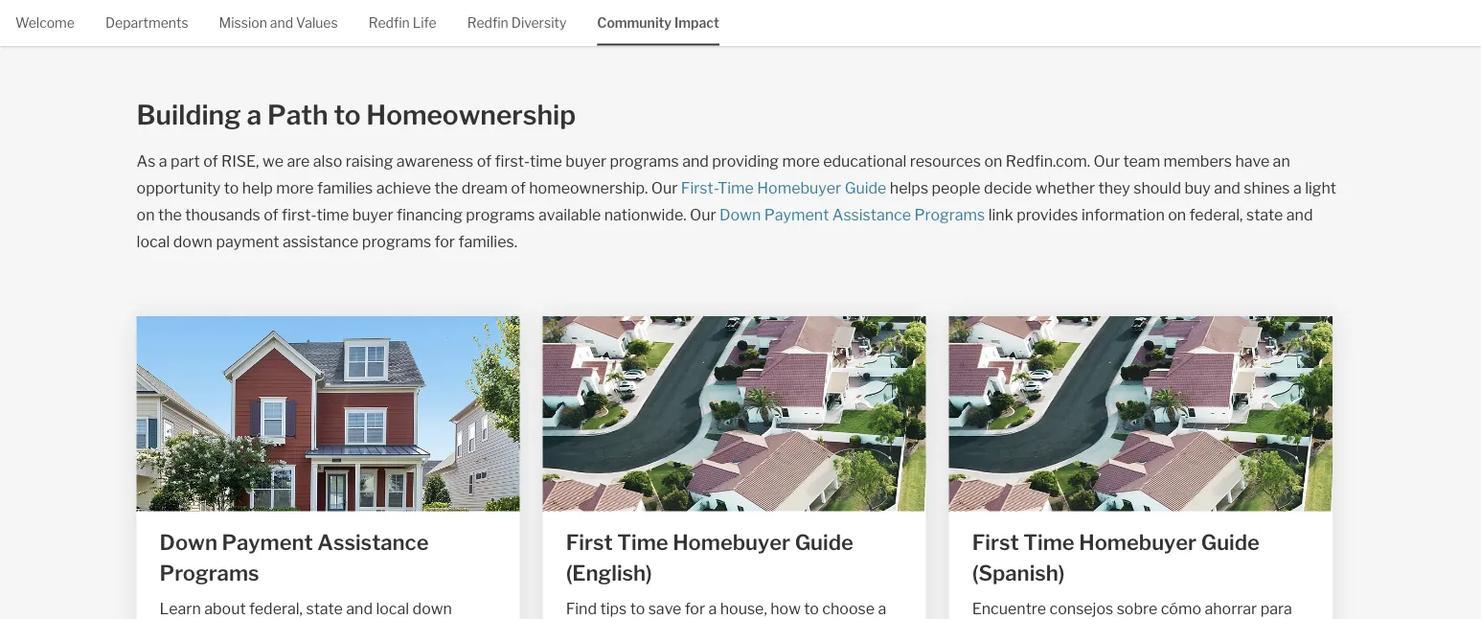 Task type: describe. For each thing, give the bounding box(es) containing it.
aerial view of houses image for first time homebuyer guide (spanish)
[[950, 316, 1333, 511]]

and inside learn about federal, state and local down
[[346, 599, 373, 618]]

homeownership.
[[529, 178, 648, 197]]

0 vertical spatial down
[[720, 205, 761, 224]]

programs inside the helps people decide whether they should buy and shines a light on the thousands of first-time buyer financing programs available nationwide. our
[[466, 205, 535, 224]]

first for first time homebuyer guide (english)
[[566, 529, 613, 555]]

also
[[313, 151, 342, 170]]

encuentre
[[973, 599, 1047, 618]]

help
[[242, 178, 273, 197]]

provides
[[1017, 205, 1079, 224]]

1 vertical spatial down payment assistance programs
[[160, 529, 429, 585]]

first time homebuyer guide (english)
[[566, 529, 854, 585]]

a inside as a part of rise, we are also raising awareness of first-time buyer programs and providing more educational resources on redfin.com. our team members have an opportunity to help more families achieve the dream of homeownership. our
[[159, 151, 167, 170]]

0 vertical spatial down payment assistance programs
[[720, 205, 986, 224]]

link provides information on federal, state and local down payment assistance programs for families.
[[137, 205, 1314, 251]]

federal, inside learn about federal, state and local down
[[249, 599, 303, 618]]

first- inside as a part of rise, we are also raising awareness of first-time buyer programs and providing more educational resources on redfin.com. our team members have an opportunity to help more families achieve the dream of homeownership. our
[[495, 151, 530, 170]]

buyer inside as a part of rise, we are also raising awareness of first-time buyer programs and providing more educational resources on redfin.com. our team members have an opportunity to help more families achieve the dream of homeownership. our
[[566, 151, 607, 170]]

buyer inside the helps people decide whether they should buy and shines a light on the thousands of first-time buyer financing programs available nationwide. our
[[352, 205, 393, 224]]

building a path to homeownership
[[137, 99, 576, 131]]

down inside the link provides information on federal, state and local down payment assistance programs for families.
[[173, 232, 213, 251]]

to right how
[[805, 599, 819, 618]]

life
[[413, 15, 437, 31]]

are
[[287, 151, 310, 170]]

0 horizontal spatial programs
[[160, 560, 259, 585]]

time for first time homebuyer guide (english)
[[618, 529, 669, 555]]

0 vertical spatial programs
[[915, 205, 986, 224]]

and inside the link provides information on federal, state and local down payment assistance programs for families.
[[1287, 205, 1314, 224]]

awareness
[[397, 151, 474, 170]]

guide for first-time homebuyer guide
[[845, 178, 887, 197]]

people
[[932, 178, 981, 197]]

homebuyer for first time homebuyer guide (spanish)
[[1080, 529, 1197, 555]]

cómo
[[1161, 599, 1202, 618]]

first-time homebuyer guide link
[[681, 178, 887, 197]]

a left path
[[247, 99, 262, 131]]

should
[[1134, 178, 1182, 197]]

buy
[[1185, 178, 1211, 197]]

first- inside the helps people decide whether they should buy and shines a light on the thousands of first-time buyer financing programs available nationwide. our
[[282, 205, 317, 224]]

providing
[[712, 151, 779, 170]]

helps
[[890, 178, 929, 197]]

state inside learn about federal, state and local down
[[306, 599, 343, 618]]

save
[[649, 599, 682, 618]]

opportunity
[[137, 178, 221, 197]]

1 vertical spatial down payment assistance programs link
[[160, 526, 497, 588]]

link
[[989, 205, 1014, 224]]

community impact
[[597, 15, 720, 31]]

of up dream
[[477, 151, 492, 170]]

and inside the helps people decide whether they should buy and shines a light on the thousands of first-time buyer financing programs available nationwide. our
[[1215, 178, 1241, 197]]

learn about federal, state and local down
[[160, 599, 484, 619]]

to inside as a part of rise, we are also raising awareness of first-time buyer programs and providing more educational resources on redfin.com. our team members have an opportunity to help more families achieve the dream of homeownership. our
[[224, 178, 239, 197]]

0 vertical spatial payment
[[765, 205, 829, 224]]

local inside learn about federal, state and local down
[[376, 599, 409, 618]]

homebuyer for first time homebuyer guide (english)
[[673, 529, 791, 555]]

(spanish)
[[973, 560, 1065, 585]]

rise,
[[221, 151, 259, 170]]

on inside the link provides information on federal, state and local down payment assistance programs for families.
[[1169, 205, 1187, 224]]

whether
[[1036, 178, 1096, 197]]

two story red house image
[[137, 316, 520, 511]]

redfin life
[[369, 15, 437, 31]]

how
[[771, 599, 801, 618]]

1 horizontal spatial down payment assistance programs link
[[720, 205, 986, 224]]

first-time homebuyer guide
[[681, 178, 887, 197]]

redfin life link
[[369, 0, 437, 44]]

first-
[[681, 178, 718, 197]]

tips
[[600, 599, 627, 618]]

departments
[[105, 15, 188, 31]]

for inside the link provides information on federal, state and local down payment assistance programs for families.
[[435, 232, 455, 251]]

para
[[1261, 599, 1293, 618]]

educational
[[823, 151, 907, 170]]

to right path
[[334, 99, 361, 131]]

payment
[[216, 232, 279, 251]]

ahorrar
[[1205, 599, 1258, 618]]

diversity
[[512, 15, 567, 31]]

assistance
[[283, 232, 359, 251]]

first time homebuyer guide (spanish) link
[[973, 526, 1310, 588]]

families.
[[459, 232, 518, 251]]

1 vertical spatial our
[[652, 178, 678, 197]]

have
[[1236, 151, 1270, 170]]

(english)
[[566, 560, 653, 585]]

down inside the down payment assistance programs
[[160, 529, 218, 555]]

values
[[296, 15, 338, 31]]

find tips to save for a house, how to choose a
[[566, 599, 903, 619]]

path
[[267, 99, 328, 131]]

departments link
[[105, 0, 188, 44]]

learn
[[160, 599, 201, 618]]

house,
[[721, 599, 768, 618]]

building
[[137, 99, 241, 131]]

time inside the helps people decide whether they should buy and shines a light on the thousands of first-time buyer financing programs available nationwide. our
[[317, 205, 349, 224]]

shines
[[1244, 178, 1291, 197]]

first time homebuyer guide (english) link
[[566, 526, 904, 588]]

down inside learn about federal, state and local down
[[413, 599, 452, 618]]

a inside the helps people decide whether they should buy and shines a light on the thousands of first-time buyer financing programs available nationwide. our
[[1294, 178, 1302, 197]]

time inside as a part of rise, we are also raising awareness of first-time buyer programs and providing more educational resources on redfin.com. our team members have an opportunity to help more families achieve the dream of homeownership. our
[[530, 151, 563, 170]]

mission and values
[[219, 15, 338, 31]]

impact
[[675, 15, 720, 31]]



Task type: vqa. For each thing, say whether or not it's contained in the screenshot.


Task type: locate. For each thing, give the bounding box(es) containing it.
0 horizontal spatial first-
[[282, 205, 317, 224]]

local
[[137, 232, 170, 251], [376, 599, 409, 618]]

homebuyer
[[757, 178, 842, 197], [673, 529, 791, 555], [1080, 529, 1197, 555]]

on up decide
[[985, 151, 1003, 170]]

0 horizontal spatial payment
[[222, 529, 313, 555]]

aerial view of houses image
[[543, 316, 927, 511], [950, 316, 1333, 511]]

guide inside first time homebuyer guide (spanish)
[[1202, 529, 1260, 555]]

1 horizontal spatial more
[[783, 151, 820, 170]]

1 vertical spatial first-
[[282, 205, 317, 224]]

consejos
[[1050, 599, 1114, 618]]

our up "nationwide."
[[652, 178, 678, 197]]

0 horizontal spatial for
[[435, 232, 455, 251]]

the down awareness
[[435, 178, 459, 197]]

assistance
[[833, 205, 912, 224], [318, 529, 429, 555]]

1 vertical spatial programs
[[466, 205, 535, 224]]

assistance up learn about federal, state and local down
[[318, 529, 429, 555]]

0 horizontal spatial our
[[652, 178, 678, 197]]

welcome
[[15, 15, 75, 31]]

0 vertical spatial more
[[783, 151, 820, 170]]

0 horizontal spatial local
[[137, 232, 170, 251]]

they
[[1099, 178, 1131, 197]]

on down opportunity
[[137, 205, 155, 224]]

state inside the link provides information on federal, state and local down payment assistance programs for families.
[[1247, 205, 1284, 224]]

welcome link
[[15, 0, 75, 44]]

down
[[173, 232, 213, 251], [413, 599, 452, 618]]

programs inside the link provides information on federal, state and local down payment assistance programs for families.
[[362, 232, 431, 251]]

first- up 'assistance'
[[282, 205, 317, 224]]

homebuyer for first-time homebuyer guide
[[757, 178, 842, 197]]

2 horizontal spatial programs
[[610, 151, 679, 170]]

to
[[334, 99, 361, 131], [224, 178, 239, 197], [630, 599, 645, 618], [805, 599, 819, 618]]

1 vertical spatial buyer
[[352, 205, 393, 224]]

we
[[263, 151, 284, 170]]

our for nationwide.
[[690, 205, 717, 224]]

time up (spanish)
[[1024, 529, 1075, 555]]

federal, down buy on the right of the page
[[1190, 205, 1244, 224]]

for
[[435, 232, 455, 251], [685, 599, 706, 618]]

on
[[985, 151, 1003, 170], [137, 205, 155, 224], [1169, 205, 1187, 224]]

community impact link
[[597, 0, 720, 44]]

mission
[[219, 15, 267, 31]]

available
[[539, 205, 601, 224]]

as
[[137, 151, 156, 170]]

to right tips
[[630, 599, 645, 618]]

time
[[530, 151, 563, 170], [317, 205, 349, 224]]

time inside first time homebuyer guide (spanish)
[[1024, 529, 1075, 555]]

0 horizontal spatial the
[[158, 205, 182, 224]]

aerial view of houses image for first time homebuyer guide (english)
[[543, 316, 927, 511]]

1 horizontal spatial federal,
[[1190, 205, 1244, 224]]

0 vertical spatial first-
[[495, 151, 530, 170]]

a left house,
[[709, 599, 717, 618]]

payment up about
[[222, 529, 313, 555]]

0 vertical spatial the
[[435, 178, 459, 197]]

first up (spanish)
[[973, 529, 1020, 555]]

the inside the helps people decide whether they should buy and shines a light on the thousands of first-time buyer financing programs available nationwide. our
[[158, 205, 182, 224]]

down payment assistance programs link up learn about federal, state and local down
[[160, 526, 497, 588]]

redfin diversity link
[[467, 0, 567, 44]]

for down financing
[[435, 232, 455, 251]]

homebuyer inside first time homebuyer guide (english)
[[673, 529, 791, 555]]

redfin left the life
[[369, 15, 410, 31]]

first-
[[495, 151, 530, 170], [282, 205, 317, 224]]

on inside as a part of rise, we are also raising awareness of first-time buyer programs and providing more educational resources on redfin.com. our team members have an opportunity to help more families achieve the dream of homeownership. our
[[985, 151, 1003, 170]]

1 horizontal spatial for
[[685, 599, 706, 618]]

sobre
[[1117, 599, 1158, 618]]

1 vertical spatial the
[[158, 205, 182, 224]]

on inside the helps people decide whether they should buy and shines a light on the thousands of first-time buyer financing programs available nationwide. our
[[137, 205, 155, 224]]

dream
[[462, 178, 508, 197]]

1 redfin from the left
[[369, 15, 410, 31]]

homebuyer up the sobre
[[1080, 529, 1197, 555]]

1 horizontal spatial first
[[973, 529, 1020, 555]]

0 horizontal spatial time
[[317, 205, 349, 224]]

on down should
[[1169, 205, 1187, 224]]

nationwide.
[[605, 205, 687, 224]]

about
[[204, 599, 246, 618]]

0 horizontal spatial down payment assistance programs link
[[160, 526, 497, 588]]

for right save
[[685, 599, 706, 618]]

homebuyer inside first time homebuyer guide (spanish)
[[1080, 529, 1197, 555]]

homebuyer down providing
[[757, 178, 842, 197]]

0 horizontal spatial down
[[160, 529, 218, 555]]

0 vertical spatial state
[[1247, 205, 1284, 224]]

0 horizontal spatial redfin
[[369, 15, 410, 31]]

1 horizontal spatial down
[[720, 205, 761, 224]]

guide inside first time homebuyer guide (english)
[[795, 529, 854, 555]]

programs down people
[[915, 205, 986, 224]]

0 horizontal spatial assistance
[[318, 529, 429, 555]]

1 vertical spatial payment
[[222, 529, 313, 555]]

0 horizontal spatial aerial view of houses image
[[543, 316, 927, 511]]

1 vertical spatial state
[[306, 599, 343, 618]]

more down are
[[276, 178, 314, 197]]

1 horizontal spatial state
[[1247, 205, 1284, 224]]

1 vertical spatial local
[[376, 599, 409, 618]]

families
[[317, 178, 373, 197]]

achieve
[[376, 178, 431, 197]]

guide for first time homebuyer guide (english)
[[795, 529, 854, 555]]

0 vertical spatial federal,
[[1190, 205, 1244, 224]]

decide
[[984, 178, 1033, 197]]

time up homeownership.
[[530, 151, 563, 170]]

payment down first-time homebuyer guide
[[765, 205, 829, 224]]

1 vertical spatial programs
[[160, 560, 259, 585]]

0 vertical spatial our
[[1094, 151, 1121, 170]]

down payment assistance programs up learn about federal, state and local down
[[160, 529, 429, 585]]

1 horizontal spatial time
[[530, 151, 563, 170]]

0 horizontal spatial federal,
[[249, 599, 303, 618]]

a right as
[[159, 151, 167, 170]]

1 first from the left
[[566, 529, 613, 555]]

financing
[[397, 205, 463, 224]]

1 horizontal spatial buyer
[[566, 151, 607, 170]]

our
[[1094, 151, 1121, 170], [652, 178, 678, 197], [690, 205, 717, 224]]

assistance inside the down payment assistance programs
[[318, 529, 429, 555]]

2 redfin from the left
[[467, 15, 509, 31]]

of
[[203, 151, 218, 170], [477, 151, 492, 170], [511, 178, 526, 197], [264, 205, 279, 224]]

down payment assistance programs
[[720, 205, 986, 224], [160, 529, 429, 585]]

a right 'choose'
[[878, 599, 887, 618]]

our for redfin.com.
[[1094, 151, 1121, 170]]

more
[[783, 151, 820, 170], [276, 178, 314, 197]]

the inside as a part of rise, we are also raising awareness of first-time buyer programs and providing more educational resources on redfin.com. our team members have an opportunity to help more families achieve the dream of homeownership. our
[[435, 178, 459, 197]]

our inside the helps people decide whether they should buy and shines a light on the thousands of first-time buyer financing programs available nationwide. our
[[690, 205, 717, 224]]

2 first from the left
[[973, 529, 1020, 555]]

programs up "nationwide."
[[610, 151, 679, 170]]

guide up 'choose'
[[795, 529, 854, 555]]

0 horizontal spatial on
[[137, 205, 155, 224]]

time inside first time homebuyer guide (english)
[[618, 529, 669, 555]]

guide down educational
[[845, 178, 887, 197]]

2 vertical spatial our
[[690, 205, 717, 224]]

team
[[1124, 151, 1161, 170]]

of down help
[[264, 205, 279, 224]]

thousands
[[185, 205, 260, 224]]

a left light
[[1294, 178, 1302, 197]]

1 horizontal spatial our
[[690, 205, 717, 224]]

1 horizontal spatial programs
[[915, 205, 986, 224]]

our up the they
[[1094, 151, 1121, 170]]

0 vertical spatial down
[[173, 232, 213, 251]]

programs up families.
[[466, 205, 535, 224]]

homeownership
[[366, 99, 576, 131]]

first inside first time homebuyer guide (english)
[[566, 529, 613, 555]]

1 vertical spatial down
[[160, 529, 218, 555]]

for inside find tips to save for a house, how to choose a
[[685, 599, 706, 618]]

time down families
[[317, 205, 349, 224]]

federal, right about
[[249, 599, 303, 618]]

1 vertical spatial federal,
[[249, 599, 303, 618]]

of right part
[[203, 151, 218, 170]]

down down as a part of rise, we are also raising awareness of first-time buyer programs and providing more educational resources on redfin.com. our team members have an opportunity to help more families achieve the dream of homeownership. our
[[720, 205, 761, 224]]

buyer down families
[[352, 205, 393, 224]]

down payment assistance programs link down educational
[[720, 205, 986, 224]]

resources
[[910, 151, 982, 170]]

down up learn
[[160, 529, 218, 555]]

1 horizontal spatial on
[[985, 151, 1003, 170]]

of inside the helps people decide whether they should buy and shines a light on the thousands of first-time buyer financing programs available nationwide. our
[[264, 205, 279, 224]]

guide up ahorrar
[[1202, 529, 1260, 555]]

1 horizontal spatial the
[[435, 178, 459, 197]]

1 vertical spatial down
[[413, 599, 452, 618]]

of right dream
[[511, 178, 526, 197]]

2 horizontal spatial our
[[1094, 151, 1121, 170]]

homebuyer up find tips to save for a house, how to choose a
[[673, 529, 791, 555]]

0 vertical spatial buyer
[[566, 151, 607, 170]]

first up the (english) on the bottom left
[[566, 529, 613, 555]]

programs down financing
[[362, 232, 431, 251]]

1 horizontal spatial local
[[376, 599, 409, 618]]

programs
[[915, 205, 986, 224], [160, 560, 259, 585]]

0 horizontal spatial programs
[[362, 232, 431, 251]]

0 vertical spatial local
[[137, 232, 170, 251]]

a
[[247, 99, 262, 131], [159, 151, 167, 170], [1294, 178, 1302, 197], [709, 599, 717, 618], [878, 599, 887, 618]]

0 horizontal spatial time
[[618, 529, 669, 555]]

the down opportunity
[[158, 205, 182, 224]]

0 horizontal spatial state
[[306, 599, 343, 618]]

programs inside as a part of rise, we are also raising awareness of first-time buyer programs and providing more educational resources on redfin.com. our team members have an opportunity to help more families achieve the dream of homeownership. our
[[610, 151, 679, 170]]

choose
[[823, 599, 875, 618]]

first- up dream
[[495, 151, 530, 170]]

as a part of rise, we are also raising awareness of first-time buyer programs and providing more educational resources on redfin.com. our team members have an opportunity to help more families achieve the dream of homeownership. our
[[137, 151, 1291, 197]]

0 vertical spatial for
[[435, 232, 455, 251]]

helps people decide whether they should buy and shines a light on the thousands of first-time buyer financing programs available nationwide. our
[[137, 178, 1337, 224]]

0 vertical spatial assistance
[[833, 205, 912, 224]]

federal, inside the link provides information on federal, state and local down payment assistance programs for families.
[[1190, 205, 1244, 224]]

1 horizontal spatial time
[[718, 178, 754, 197]]

programs
[[610, 151, 679, 170], [466, 205, 535, 224], [362, 232, 431, 251]]

redfin diversity
[[467, 15, 567, 31]]

0 horizontal spatial buyer
[[352, 205, 393, 224]]

the
[[435, 178, 459, 197], [158, 205, 182, 224]]

buyer
[[566, 151, 607, 170], [352, 205, 393, 224]]

2 horizontal spatial time
[[1024, 529, 1075, 555]]

local inside the link provides information on federal, state and local down payment assistance programs for families.
[[137, 232, 170, 251]]

time up the (english) on the bottom left
[[618, 529, 669, 555]]

more up first-time homebuyer guide link
[[783, 151, 820, 170]]

part
[[171, 151, 200, 170]]

first for first time homebuyer guide (spanish)
[[973, 529, 1020, 555]]

1 horizontal spatial down payment assistance programs
[[720, 205, 986, 224]]

redfin for redfin life
[[369, 15, 410, 31]]

time down providing
[[718, 178, 754, 197]]

payment inside the down payment assistance programs
[[222, 529, 313, 555]]

2 horizontal spatial on
[[1169, 205, 1187, 224]]

time for first-time homebuyer guide
[[718, 178, 754, 197]]

an
[[1273, 151, 1291, 170]]

1 horizontal spatial redfin
[[467, 15, 509, 31]]

information
[[1082, 205, 1165, 224]]

first inside first time homebuyer guide (spanish)
[[973, 529, 1020, 555]]

federal,
[[1190, 205, 1244, 224], [249, 599, 303, 618]]

time for first time homebuyer guide (spanish)
[[1024, 529, 1075, 555]]

1 horizontal spatial down
[[413, 599, 452, 618]]

0 horizontal spatial more
[[276, 178, 314, 197]]

redfin for redfin diversity
[[467, 15, 509, 31]]

raising
[[346, 151, 393, 170]]

community
[[597, 15, 672, 31]]

assistance down helps
[[833, 205, 912, 224]]

down payment assistance programs down educational
[[720, 205, 986, 224]]

to left help
[[224, 178, 239, 197]]

1 horizontal spatial first-
[[495, 151, 530, 170]]

1 horizontal spatial assistance
[[833, 205, 912, 224]]

guide
[[845, 178, 887, 197], [795, 529, 854, 555], [1202, 529, 1260, 555]]

time
[[718, 178, 754, 197], [618, 529, 669, 555], [1024, 529, 1075, 555]]

our down first-
[[690, 205, 717, 224]]

light
[[1306, 178, 1337, 197]]

0 horizontal spatial first
[[566, 529, 613, 555]]

0 vertical spatial down payment assistance programs link
[[720, 205, 986, 224]]

1 aerial view of houses image from the left
[[543, 316, 927, 511]]

0 horizontal spatial down payment assistance programs
[[160, 529, 429, 585]]

1 vertical spatial for
[[685, 599, 706, 618]]

buyer up homeownership.
[[566, 151, 607, 170]]

programs up about
[[160, 560, 259, 585]]

0 vertical spatial programs
[[610, 151, 679, 170]]

redfin.com.
[[1006, 151, 1091, 170]]

0 horizontal spatial down
[[173, 232, 213, 251]]

1 vertical spatial time
[[317, 205, 349, 224]]

encuentre consejos sobre cómo ahorrar para
[[973, 599, 1293, 619]]

and inside as a part of rise, we are also raising awareness of first-time buyer programs and providing more educational resources on redfin.com. our team members have an opportunity to help more families achieve the dream of homeownership. our
[[683, 151, 709, 170]]

guide for first time homebuyer guide (spanish)
[[1202, 529, 1260, 555]]

1 vertical spatial more
[[276, 178, 314, 197]]

members
[[1164, 151, 1233, 170]]

mission and values link
[[219, 0, 338, 44]]

redfin left "diversity"
[[467, 15, 509, 31]]

1 horizontal spatial aerial view of houses image
[[950, 316, 1333, 511]]

down
[[720, 205, 761, 224], [160, 529, 218, 555]]

redfin inside "link"
[[369, 15, 410, 31]]

2 vertical spatial programs
[[362, 232, 431, 251]]

1 horizontal spatial payment
[[765, 205, 829, 224]]

1 horizontal spatial programs
[[466, 205, 535, 224]]

2 aerial view of houses image from the left
[[950, 316, 1333, 511]]

first time homebuyer guide (spanish)
[[973, 529, 1260, 585]]

0 vertical spatial time
[[530, 151, 563, 170]]

first
[[566, 529, 613, 555], [973, 529, 1020, 555]]

find
[[566, 599, 597, 618]]

redfin
[[369, 15, 410, 31], [467, 15, 509, 31]]

1 vertical spatial assistance
[[318, 529, 429, 555]]



